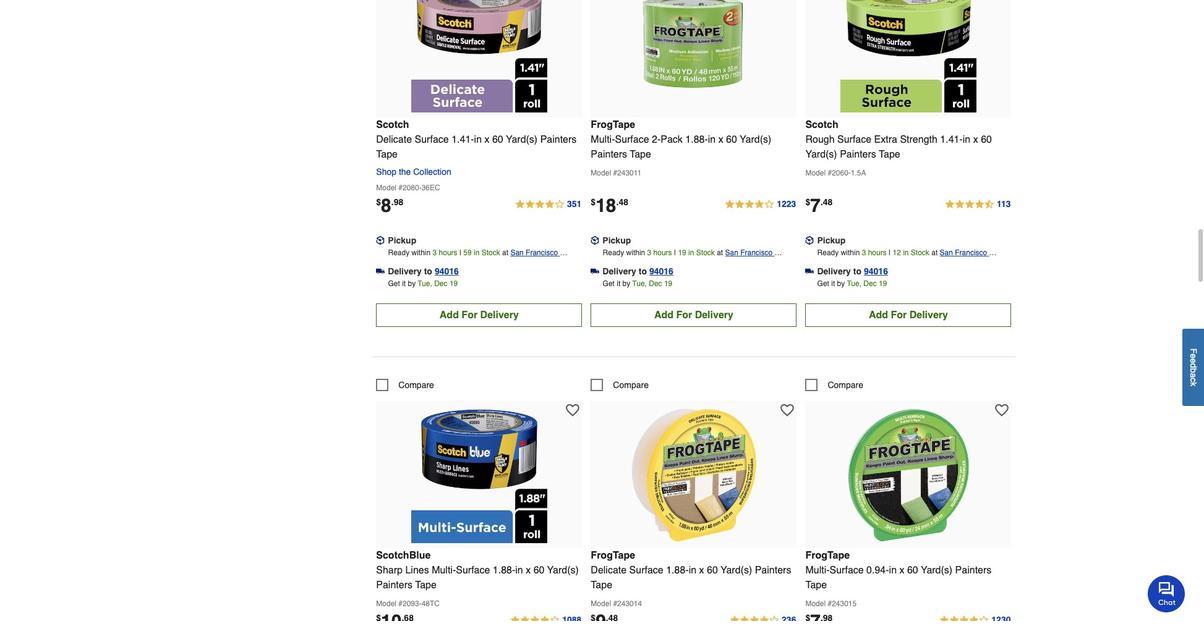 Task type: describe. For each thing, give the bounding box(es) containing it.
it for ready within 3 hours | 59 in stock at san francisco lowe's
[[402, 280, 406, 288]]

# for frogtape delicate surface 1.88-in x 60 yard(s) painters tape
[[614, 600, 618, 609]]

frogtape for frogtape delicate surface 1.88-in x 60 yard(s) painters tape
[[591, 551, 636, 562]]

to for 59
[[424, 267, 433, 277]]

4 stars image for actual price $10.68 element
[[510, 614, 583, 622]]

# for frogtape multi-surface 0.94-in x 60 yard(s) painters tape
[[828, 600, 832, 609]]

scotch for rough
[[806, 119, 839, 130]]

c
[[1189, 378, 1199, 383]]

x inside frogtape multi-surface 2-pack 1.88-in x 60 yard(s) painters tape
[[719, 134, 724, 145]]

36ec
[[422, 184, 440, 192]]

to for 19
[[639, 267, 647, 277]]

by for ready within 3 hours | 59 in stock at san francisco lowe's
[[408, 280, 416, 288]]

model # 243015
[[806, 600, 857, 609]]

surface inside scotchblue sharp lines multi-surface 1.88-in x 60 yard(s) painters tape
[[456, 566, 490, 577]]

scotch rough surface extra strength 1.41-in x 60 yard(s) painters tape
[[806, 119, 993, 160]]

strength
[[901, 134, 938, 145]]

x inside the scotch rough surface extra strength 1.41-in x 60 yard(s) painters tape
[[974, 134, 979, 145]]

compare for 5014772031 'element'
[[614, 380, 649, 390]]

4.5 stars image
[[945, 197, 1012, 212]]

painters inside frogtape multi-surface 0.94-in x 60 yard(s) painters tape
[[956, 566, 992, 577]]

243015
[[832, 600, 857, 609]]

2 for from the left
[[677, 310, 693, 321]]

yard(s) inside the scotch rough surface extra strength 1.41-in x 60 yard(s) painters tape
[[806, 149, 838, 160]]

60 inside scotchblue sharp lines multi-surface 1.88-in x 60 yard(s) painters tape
[[534, 566, 545, 577]]

94016 button for 19
[[650, 265, 674, 278]]

tue, for ready within 3 hours | 12 in stock at san francisco lowe's
[[848, 280, 862, 288]]

painters inside scotch delicate surface 1.41-in x 60 yard(s) painters tape
[[541, 134, 577, 145]]

19 for ready within 3 hours | 59 in stock at san francisco lowe's
[[450, 280, 458, 288]]

model # 2080-36ec
[[376, 184, 440, 192]]

shop the collection
[[376, 167, 452, 177]]

frogtape multi-surface 2-pack 1.88-in x 60 yard(s) painters tape
[[591, 119, 772, 160]]

in inside frogtape multi-surface 0.94-in x 60 yard(s) painters tape
[[890, 566, 897, 577]]

painters inside frogtape multi-surface 2-pack 1.88-in x 60 yard(s) painters tape
[[591, 149, 628, 160]]

ready within 3 hours | 12 in stock at san francisco lowe's
[[818, 249, 990, 270]]

by for ready within 3 hours | 12 in stock at san francisco lowe's
[[838, 280, 846, 288]]

tape inside frogtape delicate surface 1.88-in x 60 yard(s) painters tape
[[591, 580, 613, 592]]

1 e from the top
[[1189, 354, 1199, 359]]

add for 3rd add for delivery button from the right
[[440, 310, 459, 321]]

in inside frogtape delicate surface 1.88-in x 60 yard(s) painters tape
[[689, 566, 697, 577]]

model # 2060-1.5a
[[806, 169, 867, 178]]

94016 for 12
[[865, 267, 889, 277]]

2 e from the top
[[1189, 359, 1199, 364]]

x inside frogtape delicate surface 1.88-in x 60 yard(s) painters tape
[[700, 566, 705, 577]]

$ for 8
[[376, 197, 381, 207]]

a
[[1189, 374, 1199, 378]]

scotchblue sharp lines multi-surface 1.88-in x 60 yard(s) painters tape
[[376, 551, 579, 592]]

scotchblue sharp lines multi-surface 1.88-in x 60 yard(s) painters tape image
[[411, 408, 548, 544]]

within for ready within 3 hours | 12 in stock at san francisco lowe's
[[841, 249, 860, 257]]

94016 button for 12
[[865, 265, 889, 278]]

113
[[998, 199, 1012, 209]]

actual price $7.48 element
[[806, 195, 833, 216]]

model # 243011
[[591, 169, 642, 178]]

$ 7 .48
[[806, 195, 833, 216]]

san for ready within 3 hours | 19 in stock at san francisco lowe's
[[726, 249, 739, 257]]

1 heart outline image from the left
[[566, 404, 580, 418]]

x inside scotch delicate surface 1.41-in x 60 yard(s) painters tape
[[485, 134, 490, 145]]

351 button
[[515, 197, 583, 212]]

tape inside frogtape multi-surface 0.94-in x 60 yard(s) painters tape
[[806, 580, 828, 592]]

get it by tue, dec 19 for ready within 3 hours | 12 in stock at san francisco lowe's
[[818, 280, 888, 288]]

within for ready within 3 hours | 19 in stock at san francisco lowe's
[[627, 249, 646, 257]]

surface for rough surface extra strength 1.41-in x 60 yard(s) painters tape
[[838, 134, 872, 145]]

it for ready within 3 hours | 12 in stock at san francisco lowe's
[[832, 280, 836, 288]]

1.41- inside scotch delicate surface 1.41-in x 60 yard(s) painters tape
[[452, 134, 474, 145]]

at for 12
[[932, 249, 938, 257]]

get for ready within 3 hours | 59 in stock at san francisco lowe's
[[388, 280, 400, 288]]

san francisco lowe's button for ready within 3 hours | 19 in stock at san francisco lowe's
[[726, 247, 797, 270]]

scotch for delicate
[[376, 119, 409, 130]]

5014772031 element
[[591, 379, 649, 392]]

d
[[1189, 364, 1199, 369]]

hours for 12
[[869, 249, 887, 257]]

add for 2nd add for delivery button from the left
[[655, 310, 674, 321]]

dec for 12
[[864, 280, 877, 288]]

2060-
[[832, 169, 851, 178]]

2 add for delivery from the left
[[655, 310, 734, 321]]

7
[[811, 195, 821, 216]]

model down shop
[[376, 184, 397, 192]]

shop the collection link
[[376, 167, 457, 177]]

$ for 18
[[591, 197, 596, 207]]

5014771679 element
[[806, 379, 864, 392]]

extra
[[875, 134, 898, 145]]

b
[[1189, 369, 1199, 374]]

at for 19
[[717, 249, 724, 257]]

frogtape delicate surface 1.88-in x 60 yard(s) painters tape image
[[626, 408, 762, 544]]

in for frogtape multi-surface 2-pack 1.88-in x 60 yard(s) painters tape
[[708, 134, 716, 145]]

pickup for ready within 3 hours | 19 in stock at san francisco lowe's
[[603, 236, 631, 246]]

lowe's for ready within 3 hours | 12 in stock at san francisco lowe's
[[940, 261, 963, 270]]

san francisco lowe's button for ready within 3 hours | 59 in stock at san francisco lowe's
[[511, 247, 583, 270]]

48tc
[[422, 600, 440, 609]]

truck filled image for ready within 3 hours | 59 in stock at san francisco lowe's
[[376, 267, 385, 276]]

tape inside scotchblue sharp lines multi-surface 1.88-in x 60 yard(s) painters tape
[[415, 580, 437, 592]]

12
[[893, 249, 902, 257]]

1 for from the left
[[462, 310, 478, 321]]

pickup image for ready within 3 hours | 19 in stock at san francisco lowe's
[[591, 236, 600, 245]]

tue, for ready within 3 hours | 19 in stock at san francisco lowe's
[[633, 280, 647, 288]]

3 heart outline image from the left
[[996, 404, 1010, 418]]

truck filled image for ready within 3 hours | 12 in stock at san francisco lowe's
[[806, 267, 815, 276]]

# for scotchblue sharp lines multi-surface 1.88-in x 60 yard(s) painters tape
[[399, 600, 403, 609]]

x inside scotchblue sharp lines multi-surface 1.88-in x 60 yard(s) painters tape
[[526, 566, 531, 577]]

3 add for delivery button from the left
[[806, 304, 1012, 327]]

painters inside scotchblue sharp lines multi-surface 1.88-in x 60 yard(s) painters tape
[[376, 580, 413, 592]]

59
[[464, 249, 472, 257]]

1.88- for pack
[[686, 134, 708, 145]]

| for 59
[[460, 249, 462, 257]]

multi- for multi-surface 2-pack 1.88-in x 60 yard(s) painters tape
[[591, 134, 615, 145]]

get it by tue, dec 19 for ready within 3 hours | 59 in stock at san francisco lowe's
[[388, 280, 458, 288]]

model for frogtape multi-surface 2-pack 1.88-in x 60 yard(s) painters tape
[[591, 169, 611, 178]]

model # 2093-48tc
[[376, 600, 440, 609]]

4 stars image for actual price $18.48 element
[[725, 197, 797, 212]]

5002455895 element
[[376, 379, 434, 392]]

surface for multi-surface 2-pack 1.88-in x 60 yard(s) painters tape
[[615, 134, 650, 145]]

frogtape for frogtape multi-surface 2-pack 1.88-in x 60 yard(s) painters tape
[[591, 119, 636, 130]]

yard(s) inside scotch delicate surface 1.41-in x 60 yard(s) painters tape
[[506, 134, 538, 145]]

ready for ready within 3 hours | 59 in stock at san francisco lowe's
[[388, 249, 410, 257]]

f
[[1189, 349, 1199, 354]]

3 for from the left
[[891, 310, 907, 321]]

1 add for delivery from the left
[[440, 310, 519, 321]]

in for scotchblue sharp lines multi-surface 1.88-in x 60 yard(s) painters tape
[[516, 566, 523, 577]]

8
[[381, 195, 392, 216]]

model for scotch rough surface extra strength 1.41-in x 60 yard(s) painters tape
[[806, 169, 826, 178]]

pickup image for ready within 3 hours | 12 in stock at san francisco lowe's
[[806, 236, 815, 245]]

in for ready within 3 hours | 19 in stock at san francisco lowe's
[[689, 249, 695, 257]]

frogtape multi-surface 0.94-in x 60 yard(s) painters tape image
[[841, 408, 977, 544]]

ready for ready within 3 hours | 12 in stock at san francisco lowe's
[[818, 249, 839, 257]]

shop
[[376, 167, 397, 177]]

francisco for ready within 3 hours | 59 in stock at san francisco lowe's
[[526, 249, 558, 257]]

stock for 12
[[912, 249, 930, 257]]

frogtape multi-surface 2-pack 1.88-in x 60 yard(s) painters tape image
[[626, 0, 762, 113]]

frogtape delicate surface 1.88-in x 60 yard(s) painters tape
[[591, 551, 792, 592]]

within for ready within 3 hours | 59 in stock at san francisco lowe's
[[412, 249, 431, 257]]

pickup for ready within 3 hours | 59 in stock at san francisco lowe's
[[388, 236, 417, 246]]

model # 243014
[[591, 600, 642, 609]]



Task type: locate. For each thing, give the bounding box(es) containing it.
scotch inside the scotch rough surface extra strength 1.41-in x 60 yard(s) painters tape
[[806, 119, 839, 130]]

pickup right pickup image
[[388, 236, 417, 246]]

1 get from the left
[[388, 280, 400, 288]]

1 horizontal spatial get
[[603, 280, 615, 288]]

add for delivery down ready within 3 hours | 59 in stock at san francisco lowe's
[[440, 310, 519, 321]]

delivery to 94016 for ready within 3 hours | 59 in stock at san francisco lowe's
[[388, 267, 459, 277]]

1 horizontal spatial san
[[726, 249, 739, 257]]

2 horizontal spatial delivery to 94016
[[818, 267, 889, 277]]

.48
[[617, 197, 629, 207], [821, 197, 833, 207]]

1.88-
[[686, 134, 708, 145], [493, 566, 516, 577], [667, 566, 689, 577]]

model for frogtape multi-surface 0.94-in x 60 yard(s) painters tape
[[806, 600, 826, 609]]

e up the d
[[1189, 354, 1199, 359]]

in inside ready within 3 hours | 19 in stock at san francisco lowe's
[[689, 249, 695, 257]]

2 get from the left
[[603, 280, 615, 288]]

60 inside frogtape multi-surface 2-pack 1.88-in x 60 yard(s) painters tape
[[727, 134, 738, 145]]

0 horizontal spatial tue,
[[418, 280, 433, 288]]

1 horizontal spatial add for delivery button
[[591, 304, 797, 327]]

for down ready within 3 hours | 59 in stock at san francisco lowe's
[[462, 310, 478, 321]]

| for 19
[[675, 249, 676, 257]]

1 horizontal spatial for
[[677, 310, 693, 321]]

hours for 59
[[439, 249, 458, 257]]

tape up 243011
[[630, 149, 652, 160]]

2 | from the left
[[675, 249, 676, 257]]

at for 59
[[503, 249, 509, 257]]

yard(s) inside frogtape delicate surface 1.88-in x 60 yard(s) painters tape
[[721, 566, 753, 577]]

19 for ready within 3 hours | 12 in stock at san francisco lowe's
[[879, 280, 888, 288]]

in for ready within 3 hours | 12 in stock at san francisco lowe's
[[904, 249, 909, 257]]

ready down the "$ 7 .48"
[[818, 249, 839, 257]]

pickup down $ 18 .48
[[603, 236, 631, 246]]

pickup down the "$ 7 .48"
[[818, 236, 846, 246]]

surface inside scotch delicate surface 1.41-in x 60 yard(s) painters tape
[[415, 134, 449, 145]]

2 tue, from the left
[[633, 280, 647, 288]]

get for ready within 3 hours | 12 in stock at san francisco lowe's
[[818, 280, 830, 288]]

3 by from the left
[[838, 280, 846, 288]]

94016
[[435, 267, 459, 277], [650, 267, 674, 277], [865, 267, 889, 277]]

san right 59
[[511, 249, 524, 257]]

2080-
[[403, 184, 422, 192]]

ready inside ready within 3 hours | 59 in stock at san francisco lowe's
[[388, 249, 410, 257]]

surface inside the scotch rough surface extra strength 1.41-in x 60 yard(s) painters tape
[[838, 134, 872, 145]]

get it by tue, dec 19
[[388, 280, 458, 288], [603, 280, 673, 288], [818, 280, 888, 288]]

stock inside ready within 3 hours | 19 in stock at san francisco lowe's
[[697, 249, 715, 257]]

0 horizontal spatial 94016
[[435, 267, 459, 277]]

compare inside 5002455895 element
[[399, 380, 434, 390]]

compare inside the 5014771679 element
[[828, 380, 864, 390]]

in inside the scotch rough surface extra strength 1.41-in x 60 yard(s) painters tape
[[963, 134, 971, 145]]

ready for ready within 3 hours | 19 in stock at san francisco lowe's
[[603, 249, 625, 257]]

francisco inside ready within 3 hours | 19 in stock at san francisco lowe's
[[741, 249, 773, 257]]

add for delivery button down ready within 3 hours | 19 in stock at san francisco lowe's
[[591, 304, 797, 327]]

2 horizontal spatial it
[[832, 280, 836, 288]]

19 for ready within 3 hours | 19 in stock at san francisco lowe's
[[665, 280, 673, 288]]

0 horizontal spatial delivery to 94016
[[388, 267, 459, 277]]

351
[[568, 199, 582, 209]]

francisco inside ready within 3 hours | 59 in stock at san francisco lowe's
[[526, 249, 558, 257]]

1 | from the left
[[460, 249, 462, 257]]

3 to from the left
[[854, 267, 862, 277]]

san francisco lowe's button left truck filled image
[[511, 247, 583, 270]]

francisco down 351 button
[[526, 249, 558, 257]]

model up actual price $7.98 element
[[806, 600, 826, 609]]

3 $ from the left
[[806, 197, 811, 207]]

surface inside frogtape multi-surface 2-pack 1.88-in x 60 yard(s) painters tape
[[615, 134, 650, 145]]

1 horizontal spatial delivery to 94016
[[603, 267, 674, 277]]

1 horizontal spatial san francisco lowe's button
[[726, 247, 797, 270]]

1 horizontal spatial within
[[627, 249, 646, 257]]

surface inside frogtape multi-surface 0.94-in x 60 yard(s) painters tape
[[830, 566, 864, 577]]

0 horizontal spatial 1.41-
[[452, 134, 474, 145]]

to
[[424, 267, 433, 277], [639, 267, 647, 277], [854, 267, 862, 277]]

0 horizontal spatial by
[[408, 280, 416, 288]]

san francisco lowe's button
[[511, 247, 583, 270], [726, 247, 797, 270], [940, 247, 1012, 270]]

.48 for 18
[[617, 197, 629, 207]]

$ inside $ 18 .48
[[591, 197, 596, 207]]

3 dec from the left
[[864, 280, 877, 288]]

surface right lines
[[456, 566, 490, 577]]

113 button
[[945, 197, 1012, 212]]

san inside ready within 3 hours | 59 in stock at san francisco lowe's
[[511, 249, 524, 257]]

1 horizontal spatial 94016
[[650, 267, 674, 277]]

.48 down model # 243011
[[617, 197, 629, 207]]

frogtape inside frogtape multi-surface 2-pack 1.88-in x 60 yard(s) painters tape
[[591, 119, 636, 130]]

243011
[[618, 169, 642, 178]]

scotch delicate surface 1.41-in x 60 yard(s) painters tape
[[376, 119, 577, 160]]

tape inside frogtape multi-surface 2-pack 1.88-in x 60 yard(s) painters tape
[[630, 149, 652, 160]]

3
[[433, 249, 437, 257], [648, 249, 652, 257], [863, 249, 867, 257]]

model for scotchblue sharp lines multi-surface 1.88-in x 60 yard(s) painters tape
[[376, 600, 397, 609]]

lowe's inside 'ready within 3 hours | 12 in stock at san francisco lowe's'
[[940, 261, 963, 270]]

1.88- inside scotchblue sharp lines multi-surface 1.88-in x 60 yard(s) painters tape
[[493, 566, 516, 577]]

1 horizontal spatial heart outline image
[[781, 404, 795, 418]]

3 inside 'ready within 3 hours | 12 in stock at san francisco lowe's'
[[863, 249, 867, 257]]

surface for delicate surface 1.88-in x 60 yard(s) painters tape
[[630, 566, 664, 577]]

# up actual price $10.68 element
[[399, 600, 403, 609]]

stock for 59
[[482, 249, 501, 257]]

by for ready within 3 hours | 19 in stock at san francisco lowe's
[[623, 280, 631, 288]]

1 94016 from the left
[[435, 267, 459, 277]]

0 vertical spatial delicate
[[376, 134, 412, 145]]

san inside ready within 3 hours | 19 in stock at san francisco lowe's
[[726, 249, 739, 257]]

at
[[503, 249, 509, 257], [717, 249, 724, 257], [932, 249, 938, 257]]

e up b
[[1189, 359, 1199, 364]]

within inside ready within 3 hours | 59 in stock at san francisco lowe's
[[412, 249, 431, 257]]

0 horizontal spatial get it by tue, dec 19
[[388, 280, 458, 288]]

yard(s) inside frogtape multi-surface 0.94-in x 60 yard(s) painters tape
[[922, 566, 953, 577]]

surface up 243014
[[630, 566, 664, 577]]

2 stock from the left
[[697, 249, 715, 257]]

2 horizontal spatial dec
[[864, 280, 877, 288]]

3 within from the left
[[841, 249, 860, 257]]

3 delivery to 94016 from the left
[[818, 267, 889, 277]]

3 san francisco lowe's button from the left
[[940, 247, 1012, 270]]

1 truck filled image from the left
[[376, 267, 385, 276]]

add for delivery button down 'ready within 3 hours | 12 in stock at san francisco lowe's'
[[806, 304, 1012, 327]]

1.41- inside the scotch rough surface extra strength 1.41-in x 60 yard(s) painters tape
[[941, 134, 963, 145]]

60
[[493, 134, 504, 145], [727, 134, 738, 145], [982, 134, 993, 145], [534, 566, 545, 577], [707, 566, 718, 577], [908, 566, 919, 577]]

2 horizontal spatial by
[[838, 280, 846, 288]]

2 horizontal spatial 94016 button
[[865, 265, 889, 278]]

collection
[[414, 167, 452, 177]]

1 .48 from the left
[[617, 197, 629, 207]]

add down 'ready within 3 hours | 12 in stock at san francisco lowe's'
[[869, 310, 889, 321]]

frogtape up model # 243015
[[806, 551, 850, 562]]

1.88- for surface
[[493, 566, 516, 577]]

1 horizontal spatial 1.41-
[[941, 134, 963, 145]]

add for delivery button down ready within 3 hours | 59 in stock at san francisco lowe's
[[376, 304, 583, 327]]

dec down ready within 3 hours | 59 in stock at san francisco lowe's
[[435, 280, 448, 288]]

get it by tue, dec 19 down ready within 3 hours | 59 in stock at san francisco lowe's
[[388, 280, 458, 288]]

in inside scotchblue sharp lines multi-surface 1.88-in x 60 yard(s) painters tape
[[516, 566, 523, 577]]

1 horizontal spatial pickup
[[603, 236, 631, 246]]

2 horizontal spatial lowe's
[[940, 261, 963, 270]]

scotch up shop
[[376, 119, 409, 130]]

truck filled image
[[376, 267, 385, 276], [806, 267, 815, 276]]

2 94016 from the left
[[650, 267, 674, 277]]

model left 243011
[[591, 169, 611, 178]]

2 horizontal spatial get
[[818, 280, 830, 288]]

2 scotch from the left
[[806, 119, 839, 130]]

frogtape up model # 243011
[[591, 119, 636, 130]]

ready within 3 hours | 59 in stock at san francisco lowe's
[[388, 249, 560, 270]]

2 horizontal spatial 3
[[863, 249, 867, 257]]

1 ready from the left
[[388, 249, 410, 257]]

within down actual price $18.48 element
[[627, 249, 646, 257]]

.98
[[392, 197, 404, 207]]

pack
[[661, 134, 683, 145]]

0 horizontal spatial hours
[[439, 249, 458, 257]]

# for scotch rough surface extra strength 1.41-in x 60 yard(s) painters tape
[[828, 169, 832, 178]]

2 horizontal spatial add for delivery
[[869, 310, 949, 321]]

2 lowe's from the left
[[726, 261, 749, 270]]

f e e d b a c k button
[[1183, 329, 1205, 407]]

2 san francisco lowe's button from the left
[[726, 247, 797, 270]]

2 94016 button from the left
[[650, 265, 674, 278]]

243014
[[618, 600, 642, 609]]

e
[[1189, 354, 1199, 359], [1189, 359, 1199, 364]]

ready down actual price $18.48 element
[[603, 249, 625, 257]]

sharp
[[376, 566, 403, 577]]

2 get it by tue, dec 19 from the left
[[603, 280, 673, 288]]

actual price $7.98 element
[[806, 611, 833, 622]]

hours inside ready within 3 hours | 59 in stock at san francisco lowe's
[[439, 249, 458, 257]]

3 add from the left
[[869, 310, 889, 321]]

4 stars image for actual price $8.98 'element'
[[515, 197, 583, 212]]

3 inside ready within 3 hours | 19 in stock at san francisco lowe's
[[648, 249, 652, 257]]

1 horizontal spatial |
[[675, 249, 676, 257]]

lowe's for ready within 3 hours | 19 in stock at san francisco lowe's
[[726, 261, 749, 270]]

1 add for delivery button from the left
[[376, 304, 583, 327]]

ready
[[388, 249, 410, 257], [603, 249, 625, 257], [818, 249, 839, 257]]

yard(s)
[[506, 134, 538, 145], [740, 134, 772, 145], [806, 149, 838, 160], [548, 566, 579, 577], [721, 566, 753, 577], [922, 566, 953, 577]]

add for delivery down ready within 3 hours | 19 in stock at san francisco lowe's
[[655, 310, 734, 321]]

within inside 'ready within 3 hours | 12 in stock at san francisco lowe's'
[[841, 249, 860, 257]]

0 horizontal spatial |
[[460, 249, 462, 257]]

0 horizontal spatial multi-
[[432, 566, 456, 577]]

surface for multi-surface 0.94-in x 60 yard(s) painters tape
[[830, 566, 864, 577]]

1.88- inside frogtape delicate surface 1.88-in x 60 yard(s) painters tape
[[667, 566, 689, 577]]

add for delivery down 'ready within 3 hours | 12 in stock at san francisco lowe's'
[[869, 310, 949, 321]]

1 within from the left
[[412, 249, 431, 257]]

1 horizontal spatial delicate
[[591, 566, 627, 577]]

60 inside scotch delicate surface 1.41-in x 60 yard(s) painters tape
[[493, 134, 504, 145]]

94016 for 59
[[435, 267, 459, 277]]

san right 12
[[940, 249, 954, 257]]

0 horizontal spatial 94016 button
[[435, 265, 459, 278]]

1 horizontal spatial at
[[717, 249, 724, 257]]

pickup image
[[591, 236, 600, 245], [806, 236, 815, 245]]

1 at from the left
[[503, 249, 509, 257]]

3 pickup from the left
[[818, 236, 846, 246]]

within left 12
[[841, 249, 860, 257]]

2 horizontal spatial to
[[854, 267, 862, 277]]

in
[[474, 134, 482, 145], [708, 134, 716, 145], [963, 134, 971, 145], [474, 249, 480, 257], [689, 249, 695, 257], [904, 249, 909, 257], [516, 566, 523, 577], [689, 566, 697, 577], [890, 566, 897, 577]]

san for ready within 3 hours | 12 in stock at san francisco lowe's
[[940, 249, 954, 257]]

multi- inside frogtape multi-surface 2-pack 1.88-in x 60 yard(s) painters tape
[[591, 134, 615, 145]]

add for delivery
[[440, 310, 519, 321], [655, 310, 734, 321], [869, 310, 949, 321]]

for down ready within 3 hours | 19 in stock at san francisco lowe's
[[677, 310, 693, 321]]

1.41- right strength
[[941, 134, 963, 145]]

compare
[[399, 380, 434, 390], [614, 380, 649, 390], [828, 380, 864, 390]]

yard(s) inside scotchblue sharp lines multi-surface 1.88-in x 60 yard(s) painters tape
[[548, 566, 579, 577]]

francisco inside 'ready within 3 hours | 12 in stock at san francisco lowe's'
[[956, 249, 988, 257]]

tue, down ready within 3 hours | 19 in stock at san francisco lowe's
[[633, 280, 647, 288]]

tue, down ready within 3 hours | 59 in stock at san francisco lowe's
[[418, 280, 433, 288]]

1223
[[777, 199, 797, 209]]

2 compare from the left
[[614, 380, 649, 390]]

2 horizontal spatial san
[[940, 249, 954, 257]]

2 horizontal spatial heart outline image
[[996, 404, 1010, 418]]

scotch delicate surface 1.41-in x 60 yard(s) painters tape image
[[411, 0, 548, 113]]

x inside frogtape multi-surface 0.94-in x 60 yard(s) painters tape
[[900, 566, 905, 577]]

painters inside frogtape delicate surface 1.88-in x 60 yard(s) painters tape
[[755, 566, 792, 577]]

3 compare from the left
[[828, 380, 864, 390]]

0 horizontal spatial lowe's
[[511, 261, 534, 270]]

19 inside ready within 3 hours | 19 in stock at san francisco lowe's
[[679, 249, 687, 257]]

k
[[1189, 383, 1199, 387]]

2 it from the left
[[617, 280, 621, 288]]

0 horizontal spatial francisco
[[526, 249, 558, 257]]

2 horizontal spatial $
[[806, 197, 811, 207]]

3 lowe's from the left
[[940, 261, 963, 270]]

0 horizontal spatial compare
[[399, 380, 434, 390]]

tue,
[[418, 280, 433, 288], [633, 280, 647, 288], [848, 280, 862, 288]]

surface left extra
[[838, 134, 872, 145]]

$ right 351
[[591, 197, 596, 207]]

#
[[614, 169, 618, 178], [828, 169, 832, 178], [399, 184, 403, 192], [399, 600, 403, 609], [614, 600, 618, 609], [828, 600, 832, 609]]

0 horizontal spatial heart outline image
[[566, 404, 580, 418]]

delicate up model # 243014
[[591, 566, 627, 577]]

1 lowe's from the left
[[511, 261, 534, 270]]

tape
[[376, 149, 398, 160], [630, 149, 652, 160], [880, 149, 901, 160], [415, 580, 437, 592], [591, 580, 613, 592], [806, 580, 828, 592]]

delicate
[[376, 134, 412, 145], [591, 566, 627, 577]]

in for ready within 3 hours | 59 in stock at san francisco lowe's
[[474, 249, 480, 257]]

| inside 'ready within 3 hours | 12 in stock at san francisco lowe's'
[[889, 249, 891, 257]]

scotch
[[376, 119, 409, 130], [806, 119, 839, 130]]

1 horizontal spatial 3
[[648, 249, 652, 257]]

delicate up shop
[[376, 134, 412, 145]]

1 delivery to 94016 from the left
[[388, 267, 459, 277]]

0 horizontal spatial san francisco lowe's button
[[511, 247, 583, 270]]

0 horizontal spatial stock
[[482, 249, 501, 257]]

1 horizontal spatial $
[[591, 197, 596, 207]]

2 pickup from the left
[[603, 236, 631, 246]]

painters
[[541, 134, 577, 145], [591, 149, 628, 160], [841, 149, 877, 160], [755, 566, 792, 577], [956, 566, 992, 577], [376, 580, 413, 592]]

3 add for delivery from the left
[[869, 310, 949, 321]]

0 horizontal spatial 3
[[433, 249, 437, 257]]

1 vertical spatial delicate
[[591, 566, 627, 577]]

1 hours from the left
[[439, 249, 458, 257]]

2 horizontal spatial multi-
[[806, 566, 830, 577]]

at inside ready within 3 hours | 59 in stock at san francisco lowe's
[[503, 249, 509, 257]]

3 for 19
[[648, 249, 652, 257]]

francisco
[[526, 249, 558, 257], [741, 249, 773, 257], [956, 249, 988, 257]]

1.88- inside frogtape multi-surface 2-pack 1.88-in x 60 yard(s) painters tape
[[686, 134, 708, 145]]

3 94016 button from the left
[[865, 265, 889, 278]]

0 horizontal spatial at
[[503, 249, 509, 257]]

2 horizontal spatial stock
[[912, 249, 930, 257]]

$ inside $ 8 .98
[[376, 197, 381, 207]]

the
[[399, 167, 411, 177]]

frogtape for frogtape multi-surface 0.94-in x 60 yard(s) painters tape
[[806, 551, 850, 562]]

surface left 2- on the top of the page
[[615, 134, 650, 145]]

lowe's inside ready within 3 hours | 19 in stock at san francisco lowe's
[[726, 261, 749, 270]]

rough
[[806, 134, 835, 145]]

0 horizontal spatial dec
[[435, 280, 448, 288]]

multi- right lines
[[432, 566, 456, 577]]

2 within from the left
[[627, 249, 646, 257]]

it
[[402, 280, 406, 288], [617, 280, 621, 288], [832, 280, 836, 288]]

3 san from the left
[[940, 249, 954, 257]]

0 horizontal spatial .48
[[617, 197, 629, 207]]

2 horizontal spatial within
[[841, 249, 860, 257]]

frogtape inside frogtape multi-surface 0.94-in x 60 yard(s) painters tape
[[806, 551, 850, 562]]

multi- inside scotchblue sharp lines multi-surface 1.88-in x 60 yard(s) painters tape
[[432, 566, 456, 577]]

1 94016 button from the left
[[435, 265, 459, 278]]

actual price $9.48 element
[[591, 611, 618, 622]]

0 horizontal spatial it
[[402, 280, 406, 288]]

1 by from the left
[[408, 280, 416, 288]]

hours inside ready within 3 hours | 19 in stock at san francisco lowe's
[[654, 249, 672, 257]]

2093-
[[403, 600, 422, 609]]

get it by tue, dec 19 down ready within 3 hours | 19 in stock at san francisco lowe's
[[603, 280, 673, 288]]

tape down lines
[[415, 580, 437, 592]]

in inside frogtape multi-surface 2-pack 1.88-in x 60 yard(s) painters tape
[[708, 134, 716, 145]]

add down ready within 3 hours | 19 in stock at san francisco lowe's
[[655, 310, 674, 321]]

lowe's for ready within 3 hours | 59 in stock at san francisco lowe's
[[511, 261, 534, 270]]

scotchblue
[[376, 551, 431, 562]]

to for 12
[[854, 267, 862, 277]]

3 inside ready within 3 hours | 59 in stock at san francisco lowe's
[[433, 249, 437, 257]]

stock
[[482, 249, 501, 257], [697, 249, 715, 257], [912, 249, 930, 257]]

get for ready within 3 hours | 19 in stock at san francisco lowe's
[[603, 280, 615, 288]]

18
[[596, 195, 617, 216]]

1 stock from the left
[[482, 249, 501, 257]]

4 stars image for actual price $7.98 element
[[940, 614, 1012, 622]]

compare inside 5014772031 'element'
[[614, 380, 649, 390]]

0 horizontal spatial pickup
[[388, 236, 417, 246]]

within left 59
[[412, 249, 431, 257]]

f e e d b a c k
[[1189, 349, 1199, 387]]

4 stars image containing 1223
[[725, 197, 797, 212]]

lines
[[406, 566, 429, 577]]

3 francisco from the left
[[956, 249, 988, 257]]

# for frogtape multi-surface 2-pack 1.88-in x 60 yard(s) painters tape
[[614, 169, 618, 178]]

get it by tue, dec 19 for ready within 3 hours | 19 in stock at san francisco lowe's
[[603, 280, 673, 288]]

delicate for delicate surface 1.41-in x 60 yard(s) painters tape
[[376, 134, 412, 145]]

.48 inside the "$ 7 .48"
[[821, 197, 833, 207]]

2 add from the left
[[655, 310, 674, 321]]

tape down extra
[[880, 149, 901, 160]]

ready down $ 8 .98
[[388, 249, 410, 257]]

2 horizontal spatial get it by tue, dec 19
[[818, 280, 888, 288]]

add for 1st add for delivery button from right
[[869, 310, 889, 321]]

2-
[[652, 134, 661, 145]]

94016 button
[[435, 265, 459, 278], [650, 265, 674, 278], [865, 265, 889, 278]]

$ 18 .48
[[591, 195, 629, 216]]

2 $ from the left
[[591, 197, 596, 207]]

# up actual price $7.98 element
[[828, 600, 832, 609]]

# left "1.5a"
[[828, 169, 832, 178]]

hours
[[439, 249, 458, 257], [654, 249, 672, 257], [869, 249, 887, 257]]

2 horizontal spatial hours
[[869, 249, 887, 257]]

1 horizontal spatial 94016 button
[[650, 265, 674, 278]]

2 horizontal spatial add
[[869, 310, 889, 321]]

1 horizontal spatial hours
[[654, 249, 672, 257]]

san
[[511, 249, 524, 257], [726, 249, 739, 257], [940, 249, 954, 257]]

multi-
[[591, 134, 615, 145], [432, 566, 456, 577], [806, 566, 830, 577]]

heart outline image
[[566, 404, 580, 418], [781, 404, 795, 418], [996, 404, 1010, 418]]

1 dec from the left
[[435, 280, 448, 288]]

tape inside scotch delicate surface 1.41-in x 60 yard(s) painters tape
[[376, 149, 398, 160]]

scotch up the rough
[[806, 119, 839, 130]]

0 horizontal spatial add
[[440, 310, 459, 321]]

multi- up model # 243011
[[591, 134, 615, 145]]

san inside 'ready within 3 hours | 12 in stock at san francisco lowe's'
[[940, 249, 954, 257]]

in for scotch rough surface extra strength 1.41-in x 60 yard(s) painters tape
[[963, 134, 971, 145]]

ready within 3 hours | 19 in stock at san francisco lowe's
[[603, 249, 775, 270]]

0 horizontal spatial to
[[424, 267, 433, 277]]

1 horizontal spatial add for delivery
[[655, 310, 734, 321]]

1 scotch from the left
[[376, 119, 409, 130]]

1 horizontal spatial .48
[[821, 197, 833, 207]]

1 $ from the left
[[376, 197, 381, 207]]

stock inside 'ready within 3 hours | 12 in stock at san francisco lowe's'
[[912, 249, 930, 257]]

3 hours from the left
[[869, 249, 887, 257]]

2 to from the left
[[639, 267, 647, 277]]

60 inside the scotch rough surface extra strength 1.41-in x 60 yard(s) painters tape
[[982, 134, 993, 145]]

2 heart outline image from the left
[[781, 404, 795, 418]]

.48 inside $ 18 .48
[[617, 197, 629, 207]]

1 horizontal spatial truck filled image
[[806, 267, 815, 276]]

it for ready within 3 hours | 19 in stock at san francisco lowe's
[[617, 280, 621, 288]]

1 horizontal spatial by
[[623, 280, 631, 288]]

3 | from the left
[[889, 249, 891, 257]]

1 horizontal spatial add
[[655, 310, 674, 321]]

dec down 'ready within 3 hours | 12 in stock at san francisco lowe's'
[[864, 280, 877, 288]]

model up actual price $10.68 element
[[376, 600, 397, 609]]

2 truck filled image from the left
[[806, 267, 815, 276]]

2 pickup image from the left
[[806, 236, 815, 245]]

3 at from the left
[[932, 249, 938, 257]]

pickup image
[[376, 236, 385, 245]]

0 horizontal spatial add for delivery
[[440, 310, 519, 321]]

0 horizontal spatial scotch
[[376, 119, 409, 130]]

2 .48 from the left
[[821, 197, 833, 207]]

tape up shop
[[376, 149, 398, 160]]

1.41- up "shop the collection" link
[[452, 134, 474, 145]]

# up actual price $9.48 element
[[614, 600, 618, 609]]

compare for the 5014771679 element
[[828, 380, 864, 390]]

1 horizontal spatial stock
[[697, 249, 715, 257]]

dec for 59
[[435, 280, 448, 288]]

# up actual price $18.48 element
[[614, 169, 618, 178]]

actual price $8.98 element
[[376, 195, 404, 216]]

1 pickup from the left
[[388, 236, 417, 246]]

0 horizontal spatial add for delivery button
[[376, 304, 583, 327]]

.48 for 7
[[821, 197, 833, 207]]

dec
[[435, 280, 448, 288], [649, 280, 663, 288], [864, 280, 877, 288]]

1 3 from the left
[[433, 249, 437, 257]]

1 horizontal spatial scotch
[[806, 119, 839, 130]]

2 horizontal spatial pickup
[[818, 236, 846, 246]]

3 it from the left
[[832, 280, 836, 288]]

2 horizontal spatial tue,
[[848, 280, 862, 288]]

pickup
[[388, 236, 417, 246], [603, 236, 631, 246], [818, 236, 846, 246]]

at inside 'ready within 3 hours | 12 in stock at san francisco lowe's'
[[932, 249, 938, 257]]

0 horizontal spatial pickup image
[[591, 236, 600, 245]]

tape up model # 243014
[[591, 580, 613, 592]]

2 ready from the left
[[603, 249, 625, 257]]

surface
[[415, 134, 449, 145], [615, 134, 650, 145], [838, 134, 872, 145], [456, 566, 490, 577], [630, 566, 664, 577], [830, 566, 864, 577]]

delicate inside scotch delicate surface 1.41-in x 60 yard(s) painters tape
[[376, 134, 412, 145]]

1 san from the left
[[511, 249, 524, 257]]

dec for 19
[[649, 280, 663, 288]]

.48 down model # 2060-1.5a
[[821, 197, 833, 207]]

san francisco lowe's button down 1223 button
[[726, 247, 797, 270]]

hours inside 'ready within 3 hours | 12 in stock at san francisco lowe's'
[[869, 249, 887, 257]]

2 san from the left
[[726, 249, 739, 257]]

2 horizontal spatial 94016
[[865, 267, 889, 277]]

1 to from the left
[[424, 267, 433, 277]]

in inside scotch delicate surface 1.41-in x 60 yard(s) painters tape
[[474, 134, 482, 145]]

3 stock from the left
[[912, 249, 930, 257]]

$ 8 .98
[[376, 195, 404, 216]]

| inside ready within 3 hours | 19 in stock at san francisco lowe's
[[675, 249, 676, 257]]

2 1.41- from the left
[[941, 134, 963, 145]]

1 tue, from the left
[[418, 280, 433, 288]]

painters inside the scotch rough surface extra strength 1.41-in x 60 yard(s) painters tape
[[841, 149, 877, 160]]

2 horizontal spatial at
[[932, 249, 938, 257]]

1 pickup image from the left
[[591, 236, 600, 245]]

3 for 59
[[433, 249, 437, 257]]

2 horizontal spatial compare
[[828, 380, 864, 390]]

at inside ready within 3 hours | 19 in stock at san francisco lowe's
[[717, 249, 724, 257]]

1 compare from the left
[[399, 380, 434, 390]]

3 for 12
[[863, 249, 867, 257]]

ready inside 'ready within 3 hours | 12 in stock at san francisco lowe's'
[[818, 249, 839, 257]]

0 horizontal spatial within
[[412, 249, 431, 257]]

2 by from the left
[[623, 280, 631, 288]]

1.41-
[[452, 134, 474, 145], [941, 134, 963, 145]]

4 stars image for actual price $9.48 element
[[730, 614, 797, 622]]

1 horizontal spatial dec
[[649, 280, 663, 288]]

san down 1223 button
[[726, 249, 739, 257]]

2 dec from the left
[[649, 280, 663, 288]]

2 at from the left
[[717, 249, 724, 257]]

1 francisco from the left
[[526, 249, 558, 257]]

1223 button
[[725, 197, 797, 212]]

multi- up model # 243015
[[806, 566, 830, 577]]

$ right "1223"
[[806, 197, 811, 207]]

1 1.41- from the left
[[452, 134, 474, 145]]

1 horizontal spatial get it by tue, dec 19
[[603, 280, 673, 288]]

frogtape up model # 243014
[[591, 551, 636, 562]]

# up .98
[[399, 184, 403, 192]]

x
[[485, 134, 490, 145], [719, 134, 724, 145], [974, 134, 979, 145], [526, 566, 531, 577], [700, 566, 705, 577], [900, 566, 905, 577]]

tape up model # 243015
[[806, 580, 828, 592]]

2 3 from the left
[[648, 249, 652, 257]]

delivery to 94016
[[388, 267, 459, 277], [603, 267, 674, 277], [818, 267, 889, 277]]

19
[[679, 249, 687, 257], [450, 280, 458, 288], [665, 280, 673, 288], [879, 280, 888, 288]]

2 horizontal spatial francisco
[[956, 249, 988, 257]]

multi- inside frogtape multi-surface 0.94-in x 60 yard(s) painters tape
[[806, 566, 830, 577]]

1 horizontal spatial to
[[639, 267, 647, 277]]

2 horizontal spatial for
[[891, 310, 907, 321]]

2 add for delivery button from the left
[[591, 304, 797, 327]]

0.94-
[[867, 566, 890, 577]]

2 horizontal spatial add for delivery button
[[806, 304, 1012, 327]]

ready inside ready within 3 hours | 19 in stock at san francisco lowe's
[[603, 249, 625, 257]]

2 horizontal spatial |
[[889, 249, 891, 257]]

1 get it by tue, dec 19 from the left
[[388, 280, 458, 288]]

francisco for ready within 3 hours | 12 in stock at san francisco lowe's
[[956, 249, 988, 257]]

model left 2060-
[[806, 169, 826, 178]]

$ inside the "$ 7 .48"
[[806, 197, 811, 207]]

2 horizontal spatial ready
[[818, 249, 839, 257]]

$ left .98
[[376, 197, 381, 207]]

pickup image up truck filled image
[[591, 236, 600, 245]]

2 horizontal spatial san francisco lowe's button
[[940, 247, 1012, 270]]

surface for delicate surface 1.41-in x 60 yard(s) painters tape
[[415, 134, 449, 145]]

2 francisco from the left
[[741, 249, 773, 257]]

1 it from the left
[[402, 280, 406, 288]]

frogtape inside frogtape delicate surface 1.88-in x 60 yard(s) painters tape
[[591, 551, 636, 562]]

san francisco lowe's button down 113 button
[[940, 247, 1012, 270]]

san for ready within 3 hours | 59 in stock at san francisco lowe's
[[511, 249, 524, 257]]

0 horizontal spatial truck filled image
[[376, 267, 385, 276]]

pickup image down 7
[[806, 236, 815, 245]]

san francisco lowe's button for ready within 3 hours | 12 in stock at san francisco lowe's
[[940, 247, 1012, 270]]

3 tue, from the left
[[848, 280, 862, 288]]

3 get from the left
[[818, 280, 830, 288]]

compare for 5002455895 element
[[399, 380, 434, 390]]

in inside 'ready within 3 hours | 12 in stock at san francisco lowe's'
[[904, 249, 909, 257]]

tape inside the scotch rough surface extra strength 1.41-in x 60 yard(s) painters tape
[[880, 149, 901, 160]]

2 hours from the left
[[654, 249, 672, 257]]

|
[[460, 249, 462, 257], [675, 249, 676, 257], [889, 249, 891, 257]]

tue, down 'ready within 3 hours | 12 in stock at san francisco lowe's'
[[848, 280, 862, 288]]

francisco down 113 button
[[956, 249, 988, 257]]

3 ready from the left
[[818, 249, 839, 257]]

1 horizontal spatial francisco
[[741, 249, 773, 257]]

truck filled image
[[591, 267, 600, 276]]

surface inside frogtape delicate surface 1.88-in x 60 yard(s) painters tape
[[630, 566, 664, 577]]

94016 for 19
[[650, 267, 674, 277]]

add down ready within 3 hours | 59 in stock at san francisco lowe's
[[440, 310, 459, 321]]

within
[[412, 249, 431, 257], [627, 249, 646, 257], [841, 249, 860, 257]]

add
[[440, 310, 459, 321], [655, 310, 674, 321], [869, 310, 889, 321]]

2 delivery to 94016 from the left
[[603, 267, 674, 277]]

0 horizontal spatial ready
[[388, 249, 410, 257]]

1 horizontal spatial ready
[[603, 249, 625, 257]]

$
[[376, 197, 381, 207], [591, 197, 596, 207], [806, 197, 811, 207]]

chat invite button image
[[1149, 576, 1186, 613]]

1 add from the left
[[440, 310, 459, 321]]

get
[[388, 280, 400, 288], [603, 280, 615, 288], [818, 280, 830, 288]]

stock inside ready within 3 hours | 59 in stock at san francisco lowe's
[[482, 249, 501, 257]]

3 3 from the left
[[863, 249, 867, 257]]

scotch inside scotch delicate surface 1.41-in x 60 yard(s) painters tape
[[376, 119, 409, 130]]

4 stars image
[[515, 197, 583, 212], [725, 197, 797, 212], [510, 614, 583, 622], [730, 614, 797, 622], [940, 614, 1012, 622]]

delicate inside frogtape delicate surface 1.88-in x 60 yard(s) painters tape
[[591, 566, 627, 577]]

in inside ready within 3 hours | 59 in stock at san francisco lowe's
[[474, 249, 480, 257]]

actual price $18.48 element
[[591, 195, 629, 216]]

4 stars image containing 351
[[515, 197, 583, 212]]

1.5a
[[851, 169, 867, 178]]

60 inside frogtape delicate surface 1.88-in x 60 yard(s) painters tape
[[707, 566, 718, 577]]

model up actual price $9.48 element
[[591, 600, 611, 609]]

within inside ready within 3 hours | 19 in stock at san francisco lowe's
[[627, 249, 646, 257]]

actual price $10.68 element
[[376, 611, 414, 622]]

frogtape multi-surface 0.94-in x 60 yard(s) painters tape
[[806, 551, 992, 592]]

francisco down 1223 button
[[741, 249, 773, 257]]

by
[[408, 280, 416, 288], [623, 280, 631, 288], [838, 280, 846, 288]]

get it by tue, dec 19 down 'ready within 3 hours | 12 in stock at san francisco lowe's'
[[818, 280, 888, 288]]

lowe's inside ready within 3 hours | 59 in stock at san francisco lowe's
[[511, 261, 534, 270]]

for
[[462, 310, 478, 321], [677, 310, 693, 321], [891, 310, 907, 321]]

francisco for ready within 3 hours | 19 in stock at san francisco lowe's
[[741, 249, 773, 257]]

for down 'ready within 3 hours | 12 in stock at san francisco lowe's'
[[891, 310, 907, 321]]

multi- for multi-surface 0.94-in x 60 yard(s) painters tape
[[806, 566, 830, 577]]

scotch rough surface extra strength 1.41-in x 60 yard(s) painters tape image
[[841, 0, 977, 113]]

| inside ready within 3 hours | 59 in stock at san francisco lowe's
[[460, 249, 462, 257]]

tue, for ready within 3 hours | 59 in stock at san francisco lowe's
[[418, 280, 433, 288]]

delivery to 94016 for ready within 3 hours | 19 in stock at san francisco lowe's
[[603, 267, 674, 277]]

| for 12
[[889, 249, 891, 257]]

3 94016 from the left
[[865, 267, 889, 277]]

yard(s) inside frogtape multi-surface 2-pack 1.88-in x 60 yard(s) painters tape
[[740, 134, 772, 145]]

$ for 7
[[806, 197, 811, 207]]

0 horizontal spatial $
[[376, 197, 381, 207]]

0 horizontal spatial get
[[388, 280, 400, 288]]

dec down ready within 3 hours | 19 in stock at san francisco lowe's
[[649, 280, 663, 288]]

hours for 19
[[654, 249, 672, 257]]

0 horizontal spatial delicate
[[376, 134, 412, 145]]

1 horizontal spatial compare
[[614, 380, 649, 390]]

60 inside frogtape multi-surface 0.94-in x 60 yard(s) painters tape
[[908, 566, 919, 577]]

1 horizontal spatial tue,
[[633, 280, 647, 288]]

1 san francisco lowe's button from the left
[[511, 247, 583, 270]]

surface left the 0.94-
[[830, 566, 864, 577]]

0 horizontal spatial for
[[462, 310, 478, 321]]

surface up collection
[[415, 134, 449, 145]]

delivery to 94016 for ready within 3 hours | 12 in stock at san francisco lowe's
[[818, 267, 889, 277]]

1 horizontal spatial lowe's
[[726, 261, 749, 270]]

3 get it by tue, dec 19 from the left
[[818, 280, 888, 288]]



Task type: vqa. For each thing, say whether or not it's contained in the screenshot.
the middle Multi-
yes



